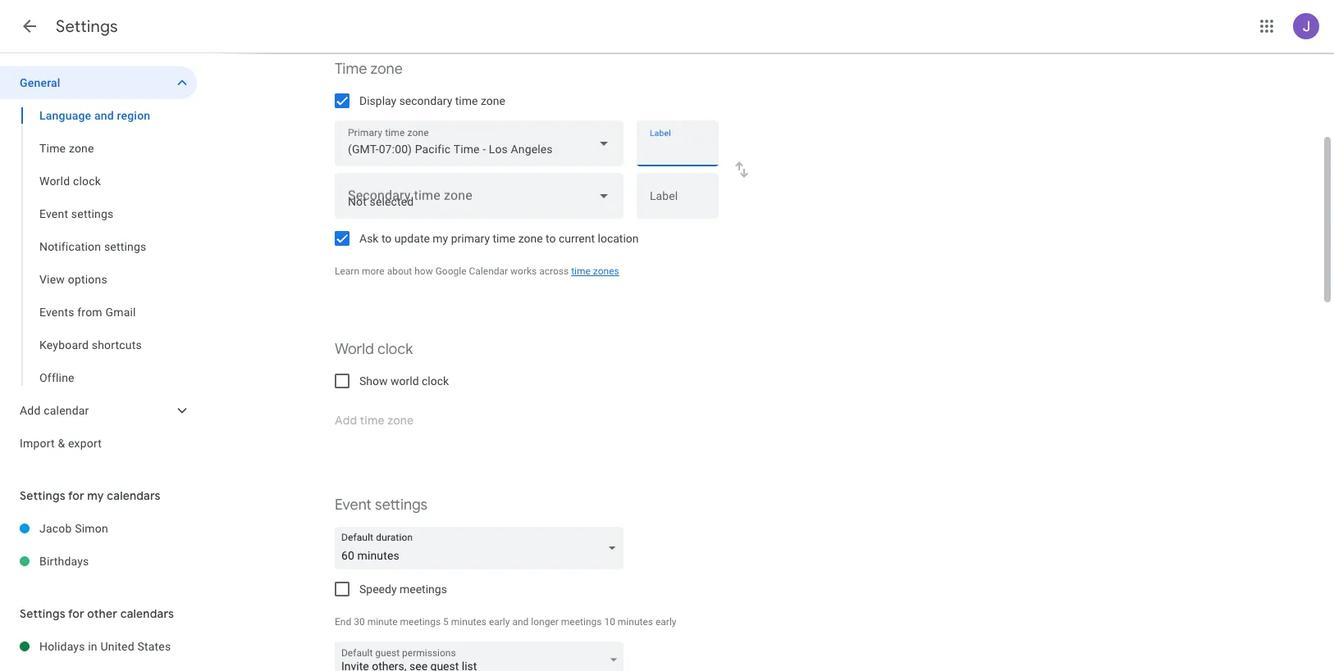 Task type: vqa. For each thing, say whether or not it's contained in the screenshot.
'(GMT minus 10:00)Cook Islands Standard Time' option
no



Task type: locate. For each thing, give the bounding box(es) containing it.
to left current
[[546, 232, 556, 245]]

time zones link
[[571, 266, 619, 277]]

display
[[359, 94, 396, 107]]

2 for from the top
[[68, 607, 84, 622]]

1 vertical spatial clock
[[377, 340, 413, 359]]

for for my
[[68, 489, 84, 504]]

time up display at top left
[[335, 60, 367, 79]]

calendars up jacob simon tree item
[[107, 489, 161, 504]]

holidays in united states link
[[39, 631, 197, 664]]

meetings
[[400, 583, 447, 596], [400, 617, 441, 628], [561, 617, 602, 628]]

1 vertical spatial world clock
[[335, 340, 413, 359]]

1 vertical spatial event settings
[[335, 496, 428, 515]]

0 vertical spatial clock
[[73, 175, 101, 188]]

show world clock
[[359, 375, 449, 388]]

0 vertical spatial event
[[39, 208, 68, 221]]

google
[[435, 266, 466, 277]]

10
[[604, 617, 615, 628]]

1 horizontal spatial my
[[433, 232, 448, 245]]

time
[[455, 94, 478, 107], [493, 232, 515, 245], [571, 266, 591, 277]]

learn more about how google calendar works across time zones
[[335, 266, 619, 277]]

world up show at the bottom of the page
[[335, 340, 374, 359]]

0 vertical spatial settings
[[71, 208, 114, 221]]

clock up notification settings
[[73, 175, 101, 188]]

keyboard
[[39, 339, 89, 352]]

1 vertical spatial calendars
[[120, 607, 174, 622]]

view
[[39, 273, 65, 286]]

tree
[[0, 66, 197, 460]]

event
[[39, 208, 68, 221], [335, 496, 372, 515]]

go back image
[[20, 16, 39, 36]]

to
[[381, 232, 392, 245], [546, 232, 556, 245]]

0 vertical spatial time
[[335, 60, 367, 79]]

meetings up 5
[[400, 583, 447, 596]]

calendars up 'states'
[[120, 607, 174, 622]]

display secondary time zone
[[359, 94, 505, 107]]

0 horizontal spatial time
[[39, 142, 66, 155]]

1 horizontal spatial world clock
[[335, 340, 413, 359]]

export
[[68, 437, 102, 450]]

to right ask
[[381, 232, 392, 245]]

early left longer
[[489, 617, 510, 628]]

zone down language and region
[[69, 142, 94, 155]]

0 vertical spatial calendars
[[107, 489, 161, 504]]

secondary
[[399, 94, 452, 107]]

2 vertical spatial settings
[[20, 607, 65, 622]]

early right 10
[[656, 617, 676, 628]]

general tree item
[[0, 66, 197, 99]]

time zone
[[335, 60, 403, 79], [39, 142, 94, 155]]

1 vertical spatial my
[[87, 489, 104, 504]]

time zone up display at top left
[[335, 60, 403, 79]]

calendars
[[107, 489, 161, 504], [120, 607, 174, 622]]

primary
[[451, 232, 490, 245]]

0 horizontal spatial to
[[381, 232, 392, 245]]

0 horizontal spatial time
[[455, 94, 478, 107]]

1 for from the top
[[68, 489, 84, 504]]

time
[[335, 60, 367, 79], [39, 142, 66, 155]]

simon
[[75, 523, 108, 536]]

settings
[[56, 16, 118, 37], [20, 489, 65, 504], [20, 607, 65, 622]]

0 vertical spatial event settings
[[39, 208, 114, 221]]

group containing language and region
[[0, 99, 197, 395]]

1 horizontal spatial early
[[656, 617, 676, 628]]

calendars for settings for other calendars
[[120, 607, 174, 622]]

world
[[39, 175, 70, 188], [335, 340, 374, 359]]

0 horizontal spatial event settings
[[39, 208, 114, 221]]

about
[[387, 266, 412, 277]]

1 to from the left
[[381, 232, 392, 245]]

0 vertical spatial world
[[39, 175, 70, 188]]

minutes right 5
[[451, 617, 487, 628]]

1 horizontal spatial minutes
[[618, 617, 653, 628]]

0 horizontal spatial minutes
[[451, 617, 487, 628]]

2 horizontal spatial clock
[[422, 375, 449, 388]]

holidays in united states tree item
[[0, 631, 197, 664]]

region
[[117, 109, 150, 122]]

None field
[[335, 121, 624, 167], [335, 173, 624, 219], [335, 528, 630, 570], [335, 121, 624, 167], [335, 173, 624, 219], [335, 528, 630, 570]]

settings heading
[[56, 16, 118, 37]]

meetings left 5
[[400, 617, 441, 628]]

language
[[39, 109, 91, 122]]

events
[[39, 306, 74, 319]]

birthdays
[[39, 555, 89, 569]]

1 vertical spatial event
[[335, 496, 372, 515]]

import & export
[[20, 437, 102, 450]]

settings for settings
[[56, 16, 118, 37]]

5
[[443, 617, 449, 628]]

1 horizontal spatial clock
[[377, 340, 413, 359]]

works
[[510, 266, 537, 277]]

1 vertical spatial time zone
[[39, 142, 94, 155]]

1 horizontal spatial to
[[546, 232, 556, 245]]

world clock up "notification"
[[39, 175, 101, 188]]

settings right the "go back" icon
[[56, 16, 118, 37]]

world down language
[[39, 175, 70, 188]]

ask to update my primary time zone to current location
[[359, 232, 639, 245]]

speedy
[[359, 583, 397, 596]]

minutes right 10
[[618, 617, 653, 628]]

settings up jacob
[[20, 489, 65, 504]]

1 vertical spatial settings
[[20, 489, 65, 504]]

time down language
[[39, 142, 66, 155]]

shortcuts
[[92, 339, 142, 352]]

zone up works
[[518, 232, 543, 245]]

1 horizontal spatial time
[[335, 60, 367, 79]]

my up jacob simon tree item
[[87, 489, 104, 504]]

group
[[0, 99, 197, 395]]

jacob simon tree item
[[0, 513, 197, 546]]

1 horizontal spatial time zone
[[335, 60, 403, 79]]

zone
[[370, 60, 403, 79], [481, 94, 505, 107], [69, 142, 94, 155], [518, 232, 543, 245]]

0 horizontal spatial my
[[87, 489, 104, 504]]

0 vertical spatial world clock
[[39, 175, 101, 188]]

event settings
[[39, 208, 114, 221], [335, 496, 428, 515]]

clock
[[73, 175, 101, 188], [377, 340, 413, 359], [422, 375, 449, 388]]

0 horizontal spatial and
[[94, 109, 114, 122]]

update
[[394, 232, 430, 245]]

1 horizontal spatial world
[[335, 340, 374, 359]]

1 horizontal spatial time
[[493, 232, 515, 245]]

early
[[489, 617, 510, 628], [656, 617, 676, 628]]

world clock
[[39, 175, 101, 188], [335, 340, 413, 359]]

0 vertical spatial for
[[68, 489, 84, 504]]

world clock up show at the bottom of the page
[[335, 340, 413, 359]]

language and region
[[39, 109, 150, 122]]

2 minutes from the left
[[618, 617, 653, 628]]

1 horizontal spatial event settings
[[335, 496, 428, 515]]

for up jacob simon
[[68, 489, 84, 504]]

time right primary at the left top of page
[[493, 232, 515, 245]]

1 vertical spatial time
[[493, 232, 515, 245]]

0 horizontal spatial event
[[39, 208, 68, 221]]

across
[[539, 266, 569, 277]]

notification
[[39, 240, 101, 254]]

clock right world on the bottom
[[422, 375, 449, 388]]

calendar
[[469, 266, 508, 277]]

time zone down language
[[39, 142, 94, 155]]

0 vertical spatial time
[[455, 94, 478, 107]]

2 vertical spatial settings
[[375, 496, 428, 515]]

settings for my calendars tree
[[0, 513, 197, 578]]

settings
[[71, 208, 114, 221], [104, 240, 146, 254], [375, 496, 428, 515]]

and
[[94, 109, 114, 122], [512, 617, 529, 628]]

0 vertical spatial my
[[433, 232, 448, 245]]

keyboard shortcuts
[[39, 339, 142, 352]]

30
[[354, 617, 365, 628]]

1 vertical spatial settings
[[104, 240, 146, 254]]

zone right 'secondary'
[[481, 94, 505, 107]]

0 vertical spatial time zone
[[335, 60, 403, 79]]

1 horizontal spatial event
[[335, 496, 372, 515]]

for left "other"
[[68, 607, 84, 622]]

1 vertical spatial and
[[512, 617, 529, 628]]

0 vertical spatial settings
[[56, 16, 118, 37]]

and left 'region'
[[94, 109, 114, 122]]

import
[[20, 437, 55, 450]]

and left longer
[[512, 617, 529, 628]]

events from gmail
[[39, 306, 136, 319]]

0 horizontal spatial early
[[489, 617, 510, 628]]

options
[[68, 273, 107, 286]]

clock up the "show world clock"
[[377, 340, 413, 359]]

1 vertical spatial for
[[68, 607, 84, 622]]

my
[[433, 232, 448, 245], [87, 489, 104, 504]]

for
[[68, 489, 84, 504], [68, 607, 84, 622]]

time left zones
[[571, 266, 591, 277]]

permissions
[[402, 648, 456, 660]]

settings for settings for other calendars
[[20, 607, 65, 622]]

how
[[415, 266, 433, 277]]

settings up holidays
[[20, 607, 65, 622]]

minutes
[[451, 617, 487, 628], [618, 617, 653, 628]]

tree containing general
[[0, 66, 197, 460]]

0 vertical spatial and
[[94, 109, 114, 122]]

show
[[359, 375, 388, 388]]

my right update
[[433, 232, 448, 245]]

add calendar
[[20, 404, 89, 418]]

2 horizontal spatial time
[[571, 266, 591, 277]]

zone up display at top left
[[370, 60, 403, 79]]

time right 'secondary'
[[455, 94, 478, 107]]

for for other
[[68, 607, 84, 622]]



Task type: describe. For each thing, give the bounding box(es) containing it.
world
[[391, 375, 419, 388]]

other
[[87, 607, 117, 622]]

default guest permissions
[[341, 648, 456, 660]]

1 horizontal spatial and
[[512, 617, 529, 628]]

calendars for settings for my calendars
[[107, 489, 161, 504]]

more
[[362, 266, 385, 277]]

2 to from the left
[[546, 232, 556, 245]]

longer
[[531, 617, 559, 628]]

united
[[100, 641, 134, 654]]

gmail
[[105, 306, 136, 319]]

2 early from the left
[[656, 617, 676, 628]]

holidays in united states
[[39, 641, 171, 654]]

learn
[[335, 266, 359, 277]]

add
[[20, 404, 41, 418]]

Label for secondary time zone. text field
[[650, 190, 706, 213]]

general
[[20, 76, 60, 89]]

1 minutes from the left
[[451, 617, 487, 628]]

calendar
[[44, 404, 89, 418]]

end 30 minute meetings 5 minutes early and longer meetings 10 minutes early
[[335, 617, 676, 628]]

holidays
[[39, 641, 85, 654]]

view options
[[39, 273, 107, 286]]

guest
[[375, 648, 400, 660]]

2 vertical spatial time
[[571, 266, 591, 277]]

settings for my calendars
[[20, 489, 161, 504]]

minute
[[367, 617, 398, 628]]

settings for settings for my calendars
[[20, 489, 65, 504]]

ask
[[359, 232, 379, 245]]

birthdays tree item
[[0, 546, 197, 578]]

speedy meetings
[[359, 583, 447, 596]]

Label for primary time zone. text field
[[650, 138, 706, 161]]

2 vertical spatial clock
[[422, 375, 449, 388]]

&
[[58, 437, 65, 450]]

end
[[335, 617, 351, 628]]

0 horizontal spatial world
[[39, 175, 70, 188]]

settings for other calendars
[[20, 607, 174, 622]]

notification settings
[[39, 240, 146, 254]]

0 horizontal spatial clock
[[73, 175, 101, 188]]

in
[[88, 641, 97, 654]]

1 vertical spatial world
[[335, 340, 374, 359]]

meetings left 10
[[561, 617, 602, 628]]

offline
[[39, 372, 74, 385]]

0 horizontal spatial time zone
[[39, 142, 94, 155]]

jacob
[[39, 523, 72, 536]]

zones
[[593, 266, 619, 277]]

default
[[341, 648, 373, 660]]

from
[[77, 306, 102, 319]]

1 vertical spatial time
[[39, 142, 66, 155]]

0 horizontal spatial world clock
[[39, 175, 101, 188]]

birthdays link
[[39, 546, 197, 578]]

current
[[559, 232, 595, 245]]

jacob simon
[[39, 523, 108, 536]]

1 early from the left
[[489, 617, 510, 628]]

location
[[598, 232, 639, 245]]

states
[[137, 641, 171, 654]]



